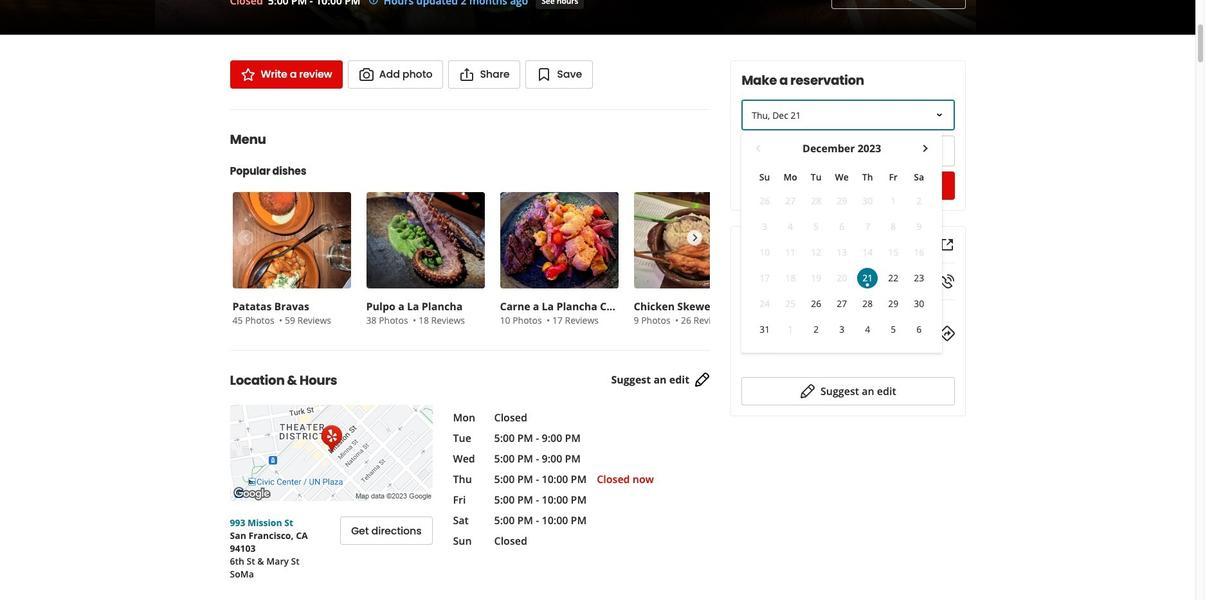 Task type: describe. For each thing, give the bounding box(es) containing it.
3 row from the top
[[752, 214, 932, 240]]

sat dec 2, 2023 cell
[[909, 191, 930, 212]]

tue dec 12, 2023 cell
[[806, 243, 827, 263]]

wed dec 6, 2023 cell
[[832, 217, 853, 237]]

24 camera v2 image
[[359, 67, 374, 82]]

wed nov 29, 2023 cell
[[832, 191, 853, 212]]

wed jan 3, 2024 cell
[[832, 320, 853, 340]]

fri dec 1, 2023 cell
[[884, 191, 904, 212]]

24 external link v2 image
[[940, 237, 955, 253]]

fri dec 8, 2023 cell
[[884, 217, 904, 237]]

24 phone v2 image
[[940, 274, 955, 290]]

16 info v2 image
[[368, 0, 379, 5]]

pulpo a la plancha image
[[366, 192, 485, 289]]

thu jan 4, 2024 cell
[[858, 320, 878, 340]]

fri dec 15, 2023 cell
[[884, 243, 904, 263]]

sun dec 17, 2023 cell
[[755, 268, 775, 289]]

tue nov 28, 2023 cell
[[806, 191, 827, 212]]

thu nov 30, 2023 cell
[[858, 191, 878, 212]]

1 row from the top
[[752, 167, 932, 189]]

2 row from the top
[[752, 189, 932, 214]]

map image
[[230, 405, 433, 502]]

24 save outline v2 image
[[537, 67, 552, 82]]

chicken skewers image
[[634, 192, 752, 289]]

photo of the pawn shop - san francisco, ca, us. escarole salad image
[[155, 0, 566, 35]]

mon dec 25, 2023 cell
[[781, 294, 801, 315]]

Select a date text field
[[742, 100, 955, 131]]

sun dec 10, 2023 cell
[[755, 243, 775, 263]]

24 pencil v2 image
[[800, 384, 816, 400]]

sat jan 6, 2024 cell
[[909, 320, 930, 340]]

24 share v2 image
[[460, 67, 475, 82]]

photo of the pawn shop - san francisco, ca, us. image
[[0, 0, 155, 35]]

6 row from the top
[[752, 291, 932, 317]]

thu dec 7, 2023 cell
[[858, 217, 878, 237]]

previous image
[[238, 230, 252, 246]]

sun dec 24, 2023 cell
[[755, 294, 775, 315]]

patatas bravas image
[[233, 192, 351, 289]]

thu dec 21, 2023 cell
[[855, 266, 881, 291]]

5 row from the top
[[752, 266, 932, 291]]



Task type: locate. For each thing, give the bounding box(es) containing it.
sun nov 26, 2023 cell
[[755, 191, 775, 212]]

wed dec 20, 2023 cell
[[832, 268, 853, 289]]

4 row from the top
[[752, 240, 932, 266]]

sun dec 3, 2023 cell
[[755, 217, 775, 237]]

24 star v2 image
[[240, 67, 256, 82]]

mon nov 27, 2023 cell
[[781, 191, 801, 212]]

sat dec 9, 2023 cell
[[909, 217, 930, 237]]

mon dec 11, 2023 cell
[[781, 243, 801, 263]]

menu element
[[209, 109, 755, 330]]

7 row from the top
[[752, 317, 932, 343]]

info alert
[[368, 0, 528, 8]]

photo of the pawn shop - san francisco, ca, us. montados image
[[977, 0, 1196, 35]]

None field
[[851, 136, 955, 167], [743, 137, 845, 165], [851, 136, 955, 167], [743, 137, 845, 165]]

row group
[[752, 189, 932, 343]]

tue jan 2, 2024 cell
[[806, 320, 827, 340]]

carne a la plancha con migas image
[[500, 192, 619, 289]]

mon dec 4, 2023 cell
[[781, 217, 801, 237]]

mon dec 18, 2023 cell
[[781, 268, 801, 289]]

24 directions v2 image
[[940, 326, 955, 342]]

tue dec 5, 2023 cell
[[806, 217, 827, 237]]

tue dec 19, 2023 cell
[[806, 268, 827, 289]]

mon jan 1, 2024 cell
[[781, 320, 801, 340]]

fri jan 5, 2024 cell
[[884, 320, 904, 340]]

wed dec 13, 2023 cell
[[832, 243, 853, 263]]

sat dec 16, 2023 cell
[[909, 243, 930, 263]]

photo of the pawn shop - san francisco, ca, us. "tres" cocktail image
[[566, 0, 977, 35]]

row
[[752, 167, 932, 189], [752, 189, 932, 214], [752, 214, 932, 240], [752, 240, 932, 266], [752, 266, 932, 291], [752, 291, 932, 317], [752, 317, 932, 343]]

location & hours element
[[209, 351, 731, 582]]

next image
[[688, 230, 702, 246]]

grid
[[752, 141, 932, 343]]

thu dec 14, 2023 cell
[[858, 243, 878, 263]]

24 pencil v2 image
[[695, 373, 710, 388]]



Task type: vqa. For each thing, say whether or not it's contained in the screenshot.
Fi
no



